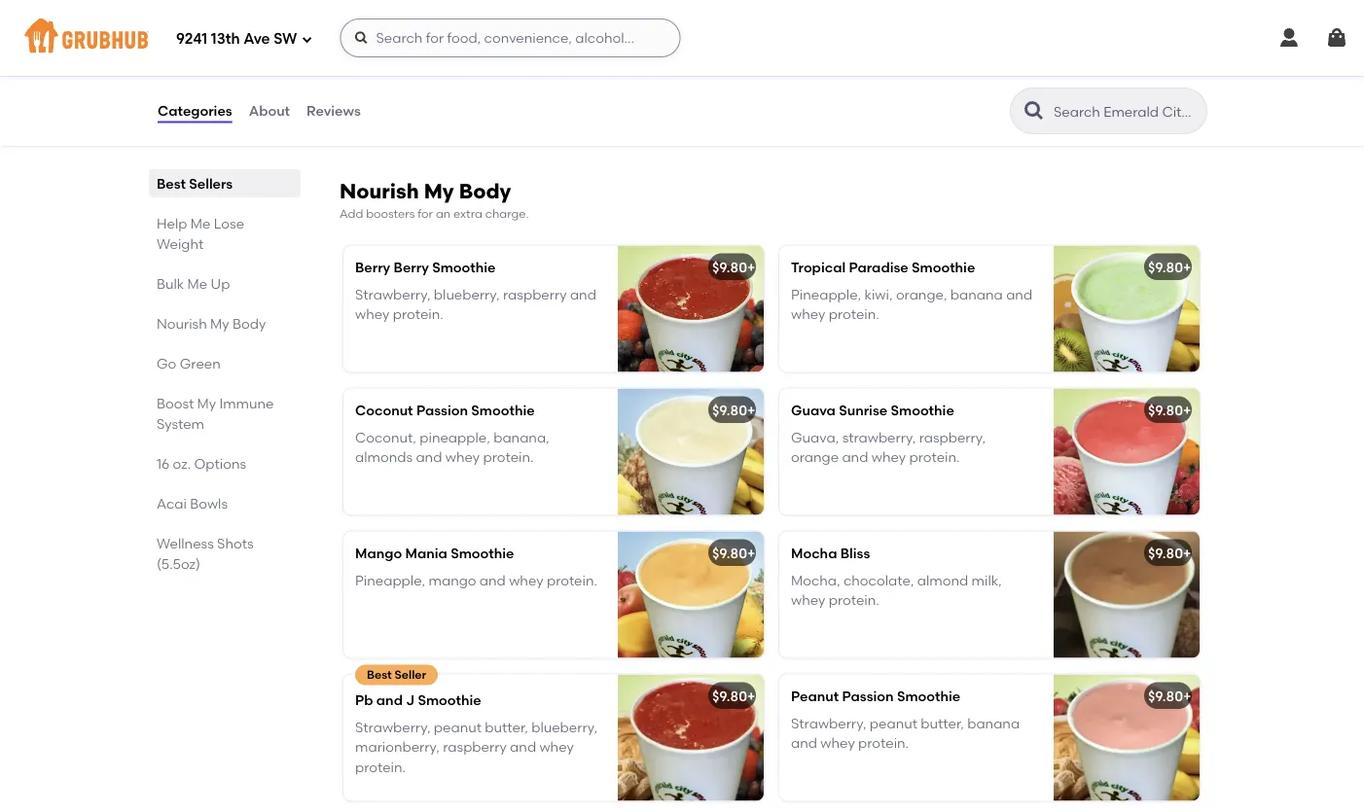 Task type: locate. For each thing, give the bounding box(es) containing it.
0 horizontal spatial butter,
[[485, 719, 528, 736]]

$9.80 + for guava, strawberry, raspberry, orange and whey protein.
[[1148, 402, 1191, 418]]

butter
[[901, 52, 942, 69]]

1 horizontal spatial nourish
[[340, 179, 419, 204]]

strawberry, up marionberry,
[[355, 719, 430, 736]]

0 vertical spatial banana,
[[465, 52, 521, 69]]

pb and j smoothie
[[355, 692, 481, 708]]

berry down for
[[394, 259, 429, 275]]

choose
[[355, 52, 406, 69]]

coconut passion smoothie image
[[618, 389, 764, 515]]

blueberry,
[[434, 286, 500, 303], [531, 719, 597, 736]]

1 vertical spatial nourish
[[157, 315, 207, 332]]

1 vertical spatial banana
[[967, 715, 1020, 732]]

mango mania smoothie
[[355, 545, 514, 561]]

green
[[180, 355, 221, 372]]

peanut for whey
[[870, 715, 917, 732]]

$9.80 for mocha, chocolate, almond milk, whey protein.
[[1148, 545, 1183, 561]]

peanut inside strawberry, peanut butter, blueberry, marionberry, raspberry and whey protein.
[[434, 719, 482, 736]]

protein.
[[791, 72, 842, 89], [393, 306, 443, 323], [829, 306, 879, 323], [483, 449, 534, 466], [909, 449, 960, 466], [547, 572, 597, 589], [829, 592, 879, 609], [858, 735, 909, 752], [355, 759, 406, 775]]

0 horizontal spatial blueberry,
[[434, 286, 500, 303]]

pineapple,
[[791, 286, 861, 303], [355, 572, 425, 589]]

body for nourish my body
[[233, 315, 266, 332]]

my inside nourish my body add boosters for an extra charge.
[[424, 179, 454, 204]]

smoothie up strawberry, blueberry, raspberry and whey protein.
[[432, 259, 496, 275]]

0 horizontal spatial pineapple,
[[355, 572, 425, 589]]

categories
[[158, 102, 232, 119]]

mini mass smoothie image
[[618, 12, 764, 138]]

and inside choose a flavor, banana, whey protein and ice cream.
[[406, 72, 432, 89]]

0 vertical spatial best
[[157, 175, 186, 192]]

berry
[[355, 259, 390, 275], [394, 259, 429, 275]]

$9.80 for strawberry, peanut butter, banana and whey protein.
[[1148, 688, 1183, 704]]

peanut inside banana, peanut butter and whey protein.
[[850, 52, 898, 69]]

(5.5oz)
[[157, 556, 200, 572]]

raspberry
[[503, 286, 567, 303], [443, 739, 507, 756]]

banana inside strawberry, peanut butter, banana and whey protein.
[[967, 715, 1020, 732]]

whey inside strawberry, peanut butter, blueberry, marionberry, raspberry and whey protein.
[[539, 739, 574, 756]]

whey inside choose a flavor, banana, whey protein and ice cream.
[[524, 52, 558, 69]]

1 horizontal spatial best
[[367, 668, 392, 682]]

smoothie up pineapple, mango and whey protein.
[[451, 545, 514, 561]]

nourish up "boosters"
[[340, 179, 419, 204]]

16 oz. options tab
[[157, 453, 293, 474]]

sw
[[274, 30, 297, 48]]

smoothie for and
[[451, 545, 514, 561]]

1 vertical spatial banana,
[[493, 429, 549, 446]]

system
[[157, 415, 204, 432]]

smoothie for raspberry,
[[891, 402, 954, 418]]

wellness
[[157, 535, 214, 552]]

my
[[424, 179, 454, 204], [210, 315, 229, 332], [197, 395, 216, 412]]

coconut,
[[355, 429, 416, 446]]

and inside pineapple, kiwi, orange, banana and whey protein.
[[1006, 286, 1032, 303]]

pineapple, down tropical at the right of the page
[[791, 286, 861, 303]]

1 vertical spatial passion
[[842, 688, 894, 704]]

my right boost
[[197, 395, 216, 412]]

0 horizontal spatial nourish
[[157, 315, 207, 332]]

1 horizontal spatial pineapple,
[[791, 286, 861, 303]]

smoothie up strawberry, peanut butter, banana and whey protein. at the bottom right of the page
[[897, 688, 960, 704]]

butter, inside strawberry, peanut butter, banana and whey protein.
[[921, 715, 964, 732]]

passion up the pineapple,
[[416, 402, 468, 418]]

smoothie for raspberry
[[432, 259, 496, 275]]

mango
[[429, 572, 476, 589]]

1 horizontal spatial passion
[[842, 688, 894, 704]]

body up extra
[[459, 179, 511, 204]]

smoothie up raspberry,
[[891, 402, 954, 418]]

nourish inside nourish my body add boosters for an extra charge.
[[340, 179, 419, 204]]

banana
[[950, 286, 1003, 303], [967, 715, 1020, 732]]

$9.80 + for coconut, pineapple, banana, almonds and whey protein.
[[712, 402, 755, 418]]

coconut
[[355, 402, 413, 418]]

1 vertical spatial body
[[233, 315, 266, 332]]

strawberry, inside strawberry, peanut butter, banana and whey protein.
[[791, 715, 866, 732]]

and inside coconut, pineapple, banana, almonds and whey protein.
[[416, 449, 442, 466]]

j
[[406, 692, 415, 708]]

butter, inside strawberry, peanut butter, blueberry, marionberry, raspberry and whey protein.
[[485, 719, 528, 736]]

wellness shots (5.5oz)
[[157, 535, 253, 572]]

banana for peanut passion smoothie
[[967, 715, 1020, 732]]

me left up at the top left
[[187, 275, 207, 292]]

peanut down "pb and j smoothie"
[[434, 719, 482, 736]]

0 horizontal spatial body
[[233, 315, 266, 332]]

body up go green tab
[[233, 315, 266, 332]]

+ for guava, strawberry, raspberry, orange and whey protein.
[[1183, 402, 1191, 418]]

0 horizontal spatial berry
[[355, 259, 390, 275]]

banana inside pineapple, kiwi, orange, banana and whey protein.
[[950, 286, 1003, 303]]

body
[[459, 179, 511, 204], [233, 315, 266, 332]]

protein. inside guava, strawberry, raspberry, orange and whey protein.
[[909, 449, 960, 466]]

0 vertical spatial passion
[[416, 402, 468, 418]]

pineapple, for mango
[[355, 572, 425, 589]]

0 vertical spatial body
[[459, 179, 511, 204]]

best
[[157, 175, 186, 192], [367, 668, 392, 682]]

butter, for banana
[[921, 715, 964, 732]]

smoothie for orange,
[[912, 259, 975, 275]]

my down up at the top left
[[210, 315, 229, 332]]

best for best seller
[[367, 668, 392, 682]]

$9.80 for strawberry, blueberry, raspberry and whey protein.
[[712, 259, 747, 275]]

1 vertical spatial pineapple,
[[355, 572, 425, 589]]

guava
[[791, 402, 836, 418]]

1 vertical spatial blueberry,
[[531, 719, 597, 736]]

1 vertical spatial best
[[367, 668, 392, 682]]

2 horizontal spatial svg image
[[1277, 26, 1301, 50]]

milk,
[[971, 572, 1002, 589]]

acai bowls tab
[[157, 493, 293, 514]]

berry berry smoothie
[[355, 259, 496, 275]]

go
[[157, 355, 176, 372]]

my inside boost my immune system
[[197, 395, 216, 412]]

blueberry, inside strawberry, blueberry, raspberry and whey protein.
[[434, 286, 500, 303]]

+ for coconut, pineapple, banana, almonds and whey protein.
[[747, 402, 755, 418]]

svg image up 'choose'
[[354, 30, 369, 46]]

passion up strawberry, peanut butter, banana and whey protein. at the bottom right of the page
[[842, 688, 894, 704]]

raspberry down charge.
[[503, 286, 567, 303]]

protein
[[355, 72, 402, 89]]

banana, right the pineapple,
[[493, 429, 549, 446]]

$9.80 for pineapple, kiwi, orange, banana and whey protein.
[[1148, 259, 1183, 275]]

$9.80 +
[[712, 259, 755, 275], [1148, 259, 1191, 275], [712, 402, 755, 418], [1148, 402, 1191, 418], [712, 545, 755, 561], [1148, 545, 1191, 561], [712, 688, 755, 704], [1148, 688, 1191, 704]]

peanut down peanut passion smoothie
[[870, 715, 917, 732]]

+
[[747, 259, 755, 275], [1183, 259, 1191, 275], [747, 402, 755, 418], [1183, 402, 1191, 418], [747, 545, 755, 561], [1183, 545, 1191, 561], [747, 688, 755, 704], [1183, 688, 1191, 704]]

categories button
[[157, 76, 233, 146]]

banana, inside choose a flavor, banana, whey protein and ice cream.
[[465, 52, 521, 69]]

mocha,
[[791, 572, 840, 589]]

peanut passion smoothie
[[791, 688, 960, 704]]

smoothie right j on the left of the page
[[418, 692, 481, 708]]

my up an
[[424, 179, 454, 204]]

svg image right sw
[[301, 34, 313, 45]]

extra
[[453, 206, 482, 220]]

peanut left butter
[[850, 52, 898, 69]]

acai
[[157, 495, 187, 512]]

svg image
[[1277, 26, 1301, 50], [354, 30, 369, 46], [301, 34, 313, 45]]

paradise
[[849, 259, 908, 275]]

banana, up cream.
[[465, 52, 521, 69]]

immune
[[219, 395, 274, 412]]

body inside nourish my body add boosters for an extra charge.
[[459, 179, 511, 204]]

body inside tab
[[233, 315, 266, 332]]

0 vertical spatial pineapple,
[[791, 286, 861, 303]]

nourish up go green
[[157, 315, 207, 332]]

$9.80 + for pineapple, mango and whey protein.
[[712, 545, 755, 561]]

peanut for protein.
[[850, 52, 898, 69]]

banana, inside coconut, pineapple, banana, almonds and whey protein.
[[493, 429, 549, 446]]

smoothie up orange,
[[912, 259, 975, 275]]

0 horizontal spatial passion
[[416, 402, 468, 418]]

1 vertical spatial my
[[210, 315, 229, 332]]

0 vertical spatial blueberry,
[[434, 286, 500, 303]]

protein. inside strawberry, peanut butter, banana and whey protein.
[[858, 735, 909, 752]]

$9.80 for coconut, pineapple, banana, almonds and whey protein.
[[712, 402, 747, 418]]

$9.80 for pineapple, mango and whey protein.
[[712, 545, 747, 561]]

passion for pineapple,
[[416, 402, 468, 418]]

protein. inside strawberry, blueberry, raspberry and whey protein.
[[393, 306, 443, 323]]

1 horizontal spatial body
[[459, 179, 511, 204]]

0 vertical spatial raspberry
[[503, 286, 567, 303]]

peanut
[[791, 688, 839, 704]]

0 horizontal spatial best
[[157, 175, 186, 192]]

me
[[191, 215, 211, 232], [187, 275, 207, 292]]

whey
[[524, 52, 558, 69], [974, 52, 1009, 69], [355, 306, 390, 323], [791, 306, 825, 323], [445, 449, 480, 466], [871, 449, 906, 466], [509, 572, 543, 589], [791, 592, 825, 609], [820, 735, 855, 752], [539, 739, 574, 756]]

1 vertical spatial me
[[187, 275, 207, 292]]

smoothie up flavor,
[[424, 25, 487, 41]]

whey inside banana, peanut butter and whey protein.
[[974, 52, 1009, 69]]

mania
[[405, 545, 447, 561]]

boost
[[157, 395, 194, 412]]

bulk me up
[[157, 275, 230, 292]]

boost my immune system
[[157, 395, 274, 432]]

peanut inside strawberry, peanut butter, banana and whey protein.
[[870, 715, 917, 732]]

butter, for blueberry,
[[485, 719, 528, 736]]

strawberry, inside strawberry, peanut butter, blueberry, marionberry, raspberry and whey protein.
[[355, 719, 430, 736]]

boosters
[[366, 206, 415, 220]]

coconut, pineapple, banana, almonds and whey protein.
[[355, 429, 549, 466]]

kiwi,
[[864, 286, 893, 303]]

choose a flavor, banana, whey protein and ice cream.
[[355, 52, 558, 89]]

me inside help me lose weight
[[191, 215, 211, 232]]

pineapple, down mango
[[355, 572, 425, 589]]

whey inside coconut, pineapple, banana, almonds and whey protein.
[[445, 449, 480, 466]]

1 horizontal spatial butter,
[[921, 715, 964, 732]]

2 vertical spatial my
[[197, 395, 216, 412]]

nourish for nourish my body add boosters for an extra charge.
[[340, 179, 419, 204]]

strawberry, inside strawberry, blueberry, raspberry and whey protein.
[[355, 286, 430, 303]]

orange,
[[896, 286, 947, 303]]

best inside tab
[[157, 175, 186, 192]]

0 vertical spatial banana
[[950, 286, 1003, 303]]

smoothie for banana,
[[471, 402, 535, 418]]

berry down "boosters"
[[355, 259, 390, 275]]

and
[[945, 52, 971, 69], [406, 72, 432, 89], [570, 286, 596, 303], [1006, 286, 1032, 303], [416, 449, 442, 466], [842, 449, 868, 466], [479, 572, 506, 589], [376, 692, 403, 708], [791, 735, 817, 752], [510, 739, 536, 756]]

best left sellers
[[157, 175, 186, 192]]

smoothie up the pineapple,
[[471, 402, 535, 418]]

strawberry,
[[355, 286, 430, 303], [791, 715, 866, 732], [355, 719, 430, 736]]

strawberry, for passion
[[791, 715, 866, 732]]

strawberry, down the berry berry smoothie
[[355, 286, 430, 303]]

best up pb
[[367, 668, 392, 682]]

blueberry, inside strawberry, peanut butter, blueberry, marionberry, raspberry and whey protein.
[[531, 719, 597, 736]]

0 vertical spatial nourish
[[340, 179, 419, 204]]

pineapple, inside pineapple, kiwi, orange, banana and whey protein.
[[791, 286, 861, 303]]

raspberry down "pb and j smoothie"
[[443, 739, 507, 756]]

guava,
[[791, 429, 839, 446]]

strawberry, down the peanut
[[791, 715, 866, 732]]

whey inside strawberry, blueberry, raspberry and whey protein.
[[355, 306, 390, 323]]

svg image left svg image
[[1277, 26, 1301, 50]]

0 vertical spatial my
[[424, 179, 454, 204]]

me left "lose" on the top left of page
[[191, 215, 211, 232]]

1 horizontal spatial blueberry,
[[531, 719, 597, 736]]

me inside tab
[[187, 275, 207, 292]]

passion
[[416, 402, 468, 418], [842, 688, 894, 704]]

1 vertical spatial raspberry
[[443, 739, 507, 756]]

+ for pineapple, kiwi, orange, banana and whey protein.
[[1183, 259, 1191, 275]]

1 horizontal spatial berry
[[394, 259, 429, 275]]

nourish inside tab
[[157, 315, 207, 332]]

peanut
[[850, 52, 898, 69], [870, 715, 917, 732], [434, 719, 482, 736]]

mini
[[355, 25, 383, 41]]

0 vertical spatial me
[[191, 215, 211, 232]]



Task type: describe. For each thing, give the bounding box(es) containing it.
for
[[418, 206, 433, 220]]

charge.
[[485, 206, 529, 220]]

passion for peanut
[[842, 688, 894, 704]]

my for boost my immune system
[[197, 395, 216, 412]]

pb
[[355, 692, 373, 708]]

weight
[[157, 235, 204, 252]]

almond
[[917, 572, 968, 589]]

mango mania smoothie image
[[618, 532, 764, 658]]

tropical paradise smoothie
[[791, 259, 975, 275]]

mocha bliss
[[791, 545, 870, 561]]

best for best sellers
[[157, 175, 186, 192]]

Search for food, convenience, alcohol... search field
[[340, 18, 681, 57]]

go green
[[157, 355, 221, 372]]

orange
[[791, 449, 839, 466]]

almonds
[[355, 449, 413, 466]]

add
[[340, 206, 363, 220]]

bulk me up tab
[[157, 273, 293, 294]]

guava sunrise smoothie image
[[1054, 389, 1200, 515]]

$9.80 for guava, strawberry, raspberry, orange and whey protein.
[[1148, 402, 1183, 418]]

pineapple,
[[420, 429, 490, 446]]

16
[[157, 455, 170, 472]]

peanut passion smoothie image
[[1054, 675, 1200, 801]]

strawberry, peanut butter, blueberry, marionberry, raspberry and whey protein.
[[355, 719, 597, 775]]

help me lose weight
[[157, 215, 244, 252]]

reviews
[[307, 102, 361, 119]]

+ for mocha, chocolate, almond milk, whey protein.
[[1183, 545, 1191, 561]]

bliss
[[840, 545, 870, 561]]

banana for tropical paradise smoothie
[[950, 286, 1003, 303]]

pineapple, kiwi, orange, banana and whey protein.
[[791, 286, 1032, 323]]

whey inside mocha, chocolate, almond milk, whey protein.
[[791, 592, 825, 609]]

sellers
[[189, 175, 233, 192]]

16 oz. options
[[157, 455, 246, 472]]

nourish my body tab
[[157, 313, 293, 334]]

whey inside strawberry, peanut butter, banana and whey protein.
[[820, 735, 855, 752]]

protein. inside pineapple, kiwi, orange, banana and whey protein.
[[829, 306, 879, 323]]

best sellers
[[157, 175, 233, 192]]

+ for strawberry, blueberry, raspberry and whey protein.
[[747, 259, 755, 275]]

chocolate,
[[843, 572, 914, 589]]

go green tab
[[157, 353, 293, 374]]

search icon image
[[1023, 99, 1046, 123]]

reviews button
[[306, 76, 362, 146]]

about
[[249, 102, 290, 119]]

cream.
[[458, 72, 505, 89]]

best sellers tab
[[157, 173, 293, 194]]

flavor,
[[421, 52, 461, 69]]

$9.80 + for pineapple, kiwi, orange, banana and whey protein.
[[1148, 259, 1191, 275]]

9241 13th ave sw
[[176, 30, 297, 48]]

ice
[[435, 72, 455, 89]]

nourish my body
[[157, 315, 266, 332]]

tropical
[[791, 259, 846, 275]]

protein. inside mocha, chocolate, almond milk, whey protein.
[[829, 592, 879, 609]]

help
[[157, 215, 187, 232]]

guava, strawberry, raspberry, orange and whey protein.
[[791, 429, 986, 466]]

boost my immune system tab
[[157, 393, 293, 434]]

ave
[[243, 30, 270, 48]]

strawberry, for berry
[[355, 286, 430, 303]]

wellness shots (5.5oz) tab
[[157, 533, 293, 574]]

and inside strawberry, peanut butter, blueberry, marionberry, raspberry and whey protein.
[[510, 739, 536, 756]]

seller
[[395, 668, 426, 682]]

strawberry, peanut butter, banana and whey protein.
[[791, 715, 1020, 752]]

svg image
[[1325, 26, 1348, 50]]

raspberry inside strawberry, blueberry, raspberry and whey protein.
[[503, 286, 567, 303]]

banana,
[[791, 52, 847, 69]]

coconut passion smoothie
[[355, 402, 535, 418]]

mass
[[386, 25, 421, 41]]

strawberry, blueberry, raspberry and whey protein.
[[355, 286, 596, 323]]

pineapple, mango and whey protein.
[[355, 572, 597, 589]]

nutty banana smoothie image
[[1054, 12, 1200, 138]]

an
[[436, 206, 451, 220]]

peanut for raspberry
[[434, 719, 482, 736]]

me for bulk
[[187, 275, 207, 292]]

mango
[[355, 545, 402, 561]]

raspberry inside strawberry, peanut butter, blueberry, marionberry, raspberry and whey protein.
[[443, 739, 507, 756]]

acai bowls
[[157, 495, 228, 512]]

smoothie for butter,
[[897, 688, 960, 704]]

my for nourish my body add boosters for an extra charge.
[[424, 179, 454, 204]]

0 horizontal spatial svg image
[[301, 34, 313, 45]]

strawberry, for and
[[355, 719, 430, 736]]

banana, peanut butter and whey protein. button
[[779, 12, 1200, 138]]

protein. inside strawberry, peanut butter, blueberry, marionberry, raspberry and whey protein.
[[355, 759, 406, 775]]

raspberry,
[[919, 429, 986, 446]]

mocha
[[791, 545, 837, 561]]

nourish for nourish my body
[[157, 315, 207, 332]]

Search Emerald City Smoothie search field
[[1052, 102, 1201, 121]]

protein. inside banana, peanut butter and whey protein.
[[791, 72, 842, 89]]

banana, peanut butter and whey protein.
[[791, 52, 1009, 89]]

and inside strawberry, peanut butter, banana and whey protein.
[[791, 735, 817, 752]]

pineapple, for tropical
[[791, 286, 861, 303]]

berry berry smoothie image
[[618, 246, 764, 372]]

mocha, chocolate, almond milk, whey protein.
[[791, 572, 1002, 609]]

my for nourish my body
[[210, 315, 229, 332]]

oz.
[[173, 455, 191, 472]]

up
[[211, 275, 230, 292]]

bowls
[[190, 495, 228, 512]]

best seller
[[367, 668, 426, 682]]

+ for strawberry, peanut butter, banana and whey protein.
[[1183, 688, 1191, 704]]

13th
[[211, 30, 240, 48]]

and inside strawberry, blueberry, raspberry and whey protein.
[[570, 286, 596, 303]]

$9.80 + for mocha, chocolate, almond milk, whey protein.
[[1148, 545, 1191, 561]]

and inside banana, peanut butter and whey protein.
[[945, 52, 971, 69]]

mocha bliss image
[[1054, 532, 1200, 658]]

me for help
[[191, 215, 211, 232]]

and inside guava, strawberry, raspberry, orange and whey protein.
[[842, 449, 868, 466]]

about button
[[248, 76, 291, 146]]

whey inside guava, strawberry, raspberry, orange and whey protein.
[[871, 449, 906, 466]]

$9.80 + for strawberry, peanut butter, banana and whey protein.
[[1148, 688, 1191, 704]]

help me lose weight tab
[[157, 213, 293, 254]]

+ for pineapple, mango and whey protein.
[[747, 545, 755, 561]]

options
[[194, 455, 246, 472]]

a
[[409, 52, 418, 69]]

sunrise
[[839, 402, 887, 418]]

$9.80 + for strawberry, blueberry, raspberry and whey protein.
[[712, 259, 755, 275]]

protein. inside coconut, pineapple, banana, almonds and whey protein.
[[483, 449, 534, 466]]

main navigation navigation
[[0, 0, 1364, 76]]

whey inside pineapple, kiwi, orange, banana and whey protein.
[[791, 306, 825, 323]]

9241
[[176, 30, 207, 48]]

bulk
[[157, 275, 184, 292]]

shots
[[217, 535, 253, 552]]

1 berry from the left
[[355, 259, 390, 275]]

pb and j smoothie image
[[618, 675, 764, 801]]

marionberry,
[[355, 739, 440, 756]]

strawberry,
[[842, 429, 916, 446]]

2 berry from the left
[[394, 259, 429, 275]]

body for nourish my body add boosters for an extra charge.
[[459, 179, 511, 204]]

lose
[[214, 215, 244, 232]]

guava sunrise smoothie
[[791, 402, 954, 418]]

1 horizontal spatial svg image
[[354, 30, 369, 46]]

tropical paradise smoothie image
[[1054, 246, 1200, 372]]

smoothie for flavor,
[[424, 25, 487, 41]]

mini mass smoothie
[[355, 25, 487, 41]]



Task type: vqa. For each thing, say whether or not it's contained in the screenshot.
Options
yes



